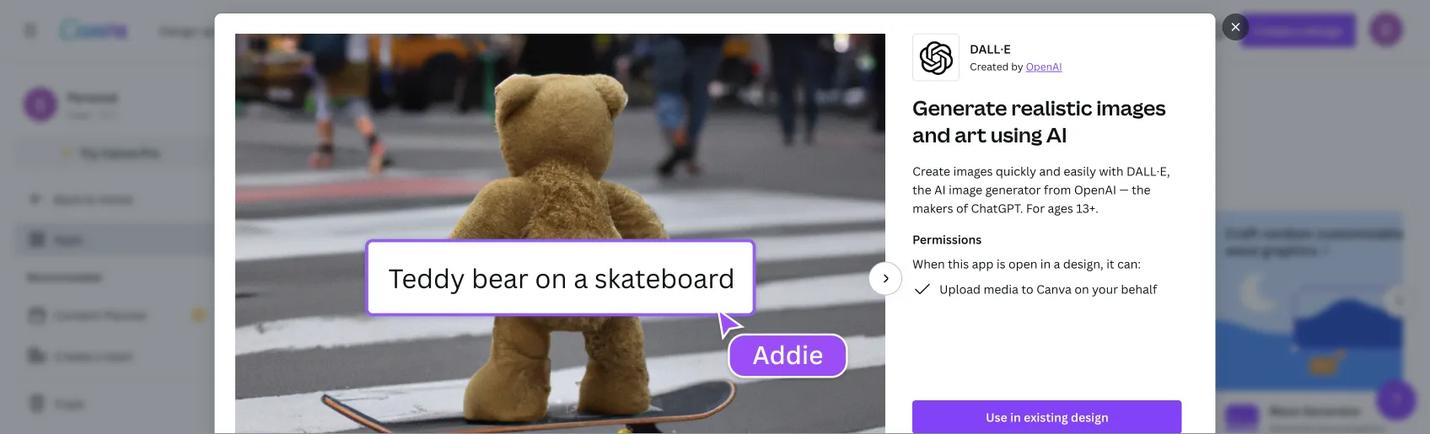Task type: locate. For each thing, give the bounding box(es) containing it.
with
[[1100, 163, 1124, 179]]

shade image down 'designs'
[[723, 273, 946, 391]]

shade image
[[723, 273, 946, 391], [737, 405, 770, 434]]

your left text
[[525, 224, 555, 243]]

0 horizontal spatial realistic
[[311, 224, 364, 243]]

1 vertical spatial a
[[95, 348, 101, 364]]

recommended
[[27, 270, 101, 284]]

create images quickly and easily with dall·e, the ai image generator from openai — the makers of chatgpt. for ages 13+.
[[913, 163, 1171, 216]]

your left 'designs'
[[796, 241, 826, 259]]

for inside button
[[568, 75, 586, 91]]

2 horizontal spatial create
[[913, 163, 951, 179]]

images inside turn your text into photorealistic ai images
[[604, 241, 650, 259]]

create a team
[[54, 348, 133, 364]]

try canva pro button
[[13, 137, 219, 169]]

a
[[1054, 256, 1061, 272], [95, 348, 101, 364]]

a left team
[[95, 348, 101, 364]]

0 horizontal spatial using
[[297, 241, 332, 259]]

apps
[[846, 126, 912, 162], [815, 164, 847, 182]]

1 vertical spatial canva
[[1037, 281, 1072, 297]]

2 vertical spatial to
[[1022, 281, 1034, 297]]

1 vertical spatial create
[[737, 224, 780, 243]]

ai-powered button
[[625, 66, 713, 100]]

magic media image
[[981, 405, 1015, 434]]

your for upload media to canva on your behalf
[[1093, 281, 1119, 297]]

share and publish button
[[935, 66, 1059, 100]]

create down content on the left bottom of page
[[54, 348, 92, 364]]

0 vertical spatial it
[[1028, 224, 1038, 243]]

1
[[112, 108, 117, 121]]

image
[[949, 182, 983, 198]]

1 vertical spatial shade image
[[737, 405, 770, 434]]

dream
[[981, 224, 1025, 243]]

shade image left shade
[[737, 405, 770, 434]]

for
[[568, 75, 586, 91], [1027, 200, 1045, 216]]

essentials
[[864, 75, 921, 91]]

create a team button
[[13, 339, 219, 373]]

1 vertical spatial openai
[[1075, 182, 1117, 198]]

for left ages
[[1027, 200, 1045, 216]]

in right open
[[1041, 256, 1051, 272]]

0 horizontal spatial the
[[913, 182, 932, 198]]

canva right "try" at top
[[101, 145, 137, 161]]

permissions when this app is open in a design, it can:
[[913, 232, 1141, 272]]

dall·e for dall·e created by openai
[[970, 41, 1011, 57]]

apps left "we"
[[815, 164, 847, 182]]

when
[[913, 256, 945, 272]]

to inside create dynamic palettes to enhance your designs
[[900, 224, 914, 243]]

share
[[946, 75, 979, 91]]

into right the turn
[[1056, 241, 1082, 259]]

dall·e right dall·e icon
[[291, 403, 332, 419]]

canva left on
[[1037, 281, 1072, 297]]

created
[[970, 59, 1009, 73]]

create for create a team
[[54, 348, 92, 364]]

and inside trending apps the latest and greatest apps we think you'll love
[[730, 164, 755, 182]]

0 vertical spatial generate realistic images and art using ai
[[913, 94, 1166, 148]]

generate realistic images and art using ai
[[913, 94, 1166, 148], [247, 224, 413, 259]]

1 horizontal spatial for
[[1027, 200, 1045, 216]]

create dynamic palettes to enhance your designs
[[737, 224, 914, 259]]

1 horizontal spatial to
[[900, 224, 914, 243]]

0 vertical spatial in
[[1041, 256, 1051, 272]]

0 vertical spatial imagen image
[[478, 273, 701, 391]]

1 vertical spatial art
[[275, 241, 294, 259]]

apps up think at the right top of page
[[846, 126, 912, 162]]

you
[[589, 75, 610, 91]]

into inside turn your text into photorealistic ai images
[[587, 224, 614, 243]]

home
[[99, 191, 133, 207]]

0 vertical spatial a
[[1054, 256, 1061, 272]]

turn your text into photorealistic ai images
[[492, 224, 650, 259]]

it left can:
[[1107, 256, 1115, 272]]

trash link
[[13, 387, 219, 421]]

1 vertical spatial for
[[1027, 200, 1045, 216]]

your inside create dynamic palettes to enhance your designs
[[796, 241, 826, 259]]

shade
[[780, 403, 816, 419]]

•
[[92, 108, 96, 121]]

0 vertical spatial wave generator image
[[1212, 273, 1431, 391]]

use
[[986, 409, 1008, 425]]

generate
[[913, 94, 1008, 121], [247, 224, 308, 243]]

photorealistic
[[492, 241, 584, 259]]

create for create dynamic palettes to enhance your designs
[[737, 224, 780, 243]]

dall·e,
[[1127, 163, 1171, 179]]

images
[[1097, 94, 1166, 121], [954, 163, 993, 179], [367, 224, 413, 243], [604, 241, 650, 259]]

1 horizontal spatial using
[[991, 121, 1043, 148]]

0 horizontal spatial art
[[275, 241, 294, 259]]

0 vertical spatial dall·e
[[970, 41, 1011, 57]]

create up the makers
[[913, 163, 951, 179]]

0 vertical spatial create
[[913, 163, 951, 179]]

pro
[[140, 145, 159, 161]]

0 vertical spatial using
[[991, 121, 1043, 148]]

a inside create a team button
[[95, 348, 101, 364]]

0 horizontal spatial dall·e
[[291, 403, 332, 419]]

0 horizontal spatial for
[[568, 75, 586, 91]]

behalf
[[1121, 281, 1158, 297]]

turn
[[492, 224, 522, 243]]

design,
[[1064, 256, 1104, 272]]

on
[[1075, 281, 1090, 297]]

wave generator image
[[1212, 273, 1431, 391], [1226, 405, 1260, 434]]

ai right text
[[587, 241, 601, 259]]

design essentials button
[[812, 66, 932, 100]]

0 horizontal spatial canva
[[101, 145, 137, 161]]

palettes
[[843, 224, 897, 243]]

0 vertical spatial for
[[568, 75, 586, 91]]

into right text
[[587, 224, 614, 243]]

design
[[1071, 409, 1109, 425]]

to down open
[[1022, 281, 1034, 297]]

permissions
[[913, 232, 982, 248]]

latest
[[690, 164, 727, 182]]

wave generator image up wave generator
[[1212, 273, 1431, 391]]

the up the makers
[[913, 182, 932, 198]]

ages
[[1048, 200, 1074, 216]]

1 vertical spatial it
[[1107, 256, 1115, 272]]

we
[[850, 164, 868, 182]]

images inside create images quickly and easily with dall·e, the ai image generator from openai — the makers of chatgpt. for ages 13+.
[[954, 163, 993, 179]]

1 horizontal spatial into
[[1056, 241, 1082, 259]]

free •
[[67, 108, 96, 121]]

your right on
[[1093, 281, 1119, 297]]

is
[[997, 256, 1006, 272]]

to down the makers
[[900, 224, 914, 243]]

0 horizontal spatial in
[[1011, 409, 1021, 425]]

media
[[984, 281, 1019, 297]]

enhance
[[737, 241, 793, 259]]

from
[[1044, 182, 1072, 198]]

random
[[1263, 224, 1314, 243]]

create left the dynamic
[[737, 224, 780, 243]]

greatest
[[758, 164, 812, 182]]

create for create images quickly and easily with dall·e, the ai image generator from openai — the makers of chatgpt. for ages 13+.
[[913, 163, 951, 179]]

team
[[104, 348, 133, 364]]

dream it up, and see your words turn into visuals
[[981, 224, 1148, 259]]

0 horizontal spatial create
[[54, 348, 92, 364]]

0 vertical spatial openai
[[1026, 59, 1063, 73]]

0 horizontal spatial to
[[84, 191, 96, 207]]

your inside turn your text into photorealistic ai images
[[525, 224, 555, 243]]

1 horizontal spatial a
[[1054, 256, 1061, 272]]

a right the turn
[[1054, 256, 1061, 272]]

try
[[80, 145, 98, 161]]

upload
[[940, 281, 981, 297]]

planner
[[103, 308, 147, 324]]

imagen image
[[478, 273, 701, 391], [492, 405, 526, 434]]

dall·e up created
[[970, 41, 1011, 57]]

Input field to search for apps search field
[[267, 67, 526, 99]]

to
[[84, 191, 96, 207], [900, 224, 914, 243], [1022, 281, 1034, 297]]

create inside create images quickly and easily with dall·e, the ai image generator from openai — the makers of chatgpt. for ages 13+.
[[913, 163, 951, 179]]

for you button
[[557, 66, 621, 100]]

dall·e inside dall·e created by openai
[[970, 41, 1011, 57]]

1 horizontal spatial the
[[1132, 182, 1151, 198]]

0 horizontal spatial openai
[[1026, 59, 1063, 73]]

content planner link
[[13, 299, 219, 332]]

powered
[[652, 75, 702, 91]]

0 vertical spatial art
[[955, 121, 987, 148]]

your inside dream it up, and see your words turn into visuals
[[1118, 224, 1148, 243]]

content planner
[[54, 308, 147, 324]]

realistic
[[1012, 94, 1093, 121], [311, 224, 364, 243]]

it left up,
[[1028, 224, 1038, 243]]

ai-powered
[[636, 75, 702, 91]]

to right back
[[84, 191, 96, 207]]

0 horizontal spatial generate
[[247, 224, 308, 243]]

1 vertical spatial in
[[1011, 409, 1021, 425]]

by
[[1012, 59, 1024, 73]]

in right the use in the right bottom of the page
[[1011, 409, 1021, 425]]

2 vertical spatial create
[[54, 348, 92, 364]]

1 vertical spatial generate realistic images and art using ai
[[247, 224, 413, 259]]

1 vertical spatial generate
[[247, 224, 308, 243]]

1 horizontal spatial it
[[1107, 256, 1115, 272]]

wave generator image left wave
[[1226, 405, 1260, 434]]

your right see
[[1118, 224, 1148, 243]]

0 vertical spatial canva
[[101, 145, 137, 161]]

0 vertical spatial realistic
[[1012, 94, 1093, 121]]

the right —
[[1132, 182, 1151, 198]]

ai
[[1047, 121, 1068, 148], [935, 182, 946, 198], [336, 241, 349, 259], [587, 241, 601, 259]]

ai up the makers
[[935, 182, 946, 198]]

1 vertical spatial to
[[900, 224, 914, 243]]

for left you
[[568, 75, 586, 91]]

in
[[1041, 256, 1051, 272], [1011, 409, 1021, 425]]

using
[[991, 121, 1043, 148], [297, 241, 332, 259]]

openai up 13+.
[[1075, 182, 1117, 198]]

0 horizontal spatial it
[[1028, 224, 1038, 243]]

canva
[[101, 145, 137, 161], [1037, 281, 1072, 297]]

create inside button
[[54, 348, 92, 364]]

1 horizontal spatial openai
[[1075, 182, 1117, 198]]

create inside create dynamic palettes to enhance your designs
[[737, 224, 780, 243]]

canva inside button
[[101, 145, 137, 161]]

0 horizontal spatial into
[[587, 224, 614, 243]]

dall·e
[[970, 41, 1011, 57], [291, 403, 332, 419]]

your
[[525, 224, 555, 243], [1118, 224, 1148, 243], [796, 241, 826, 259], [1093, 281, 1119, 297]]

1 vertical spatial dall·e
[[291, 403, 332, 419]]

open
[[1009, 256, 1038, 272]]

1 horizontal spatial create
[[737, 224, 780, 243]]

for inside create images quickly and easily with dall·e, the ai image generator from openai — the makers of chatgpt. for ages 13+.
[[1027, 200, 1045, 216]]

0 horizontal spatial a
[[95, 348, 101, 364]]

1 horizontal spatial generate
[[913, 94, 1008, 121]]

openai up publish at the top right of page
[[1026, 59, 1063, 73]]

1 horizontal spatial dall·e
[[970, 41, 1011, 57]]

1 horizontal spatial in
[[1041, 256, 1051, 272]]



Task type: vqa. For each thing, say whether or not it's contained in the screenshot.
Untitled in "Untitled Design 5 x 8 in"
no



Task type: describe. For each thing, give the bounding box(es) containing it.
1 horizontal spatial canva
[[1037, 281, 1072, 297]]

dall·e for dall·e
[[291, 403, 332, 419]]

in inside dropdown button
[[1011, 409, 1021, 425]]

1 horizontal spatial art
[[955, 121, 987, 148]]

you'll
[[908, 164, 943, 182]]

visuals
[[1085, 241, 1130, 259]]

back to home
[[54, 191, 133, 207]]

a inside "permissions when this app is open in a design, it can:"
[[1054, 256, 1061, 272]]

graphics
[[1263, 241, 1318, 259]]

your for dream it up, and see your words turn into visuals
[[1118, 224, 1148, 243]]

and inside create images quickly and easily with dall·e, the ai image generator from openai — the makers of chatgpt. for ages 13+.
[[1040, 163, 1061, 179]]

1 vertical spatial apps
[[815, 164, 847, 182]]

wave
[[1226, 241, 1259, 259]]

1 horizontal spatial generate realistic images and art using ai
[[913, 94, 1166, 148]]

13+.
[[1077, 200, 1099, 216]]

share and publish
[[946, 75, 1048, 91]]

openai inside dall·e created by openai
[[1026, 59, 1063, 73]]

back
[[54, 191, 81, 207]]

chatgpt.
[[971, 200, 1024, 216]]

ai up easily in the right of the page
[[1047, 121, 1068, 148]]

personal
[[67, 89, 118, 105]]

this
[[948, 256, 969, 272]]

wave
[[1270, 403, 1301, 419]]

existing
[[1024, 409, 1069, 425]]

in inside "permissions when this app is open in a design, it can:"
[[1041, 256, 1051, 272]]

1 vertical spatial wave generator image
[[1226, 405, 1260, 434]]

the
[[663, 164, 687, 182]]

customizable
[[1317, 224, 1405, 243]]

ai inside turn your text into photorealistic ai images
[[587, 241, 601, 259]]

craft
[[1226, 224, 1259, 243]]

imagen
[[536, 403, 578, 419]]

publish
[[1006, 75, 1048, 91]]

trending
[[724, 126, 841, 162]]

dall·e image
[[247, 405, 281, 434]]

use in existing design button
[[913, 401, 1182, 434]]

2 horizontal spatial to
[[1022, 281, 1034, 297]]

words
[[981, 241, 1021, 259]]

trash
[[54, 396, 85, 412]]

see
[[1093, 224, 1115, 243]]

0 horizontal spatial generate realistic images and art using ai
[[247, 224, 413, 259]]

magic
[[1025, 403, 1059, 419]]

openai inside create images quickly and easily with dall·e, the ai image generator from openai — the makers of chatgpt. for ages 13+.
[[1075, 182, 1117, 198]]

try canva pro
[[80, 145, 159, 161]]

think
[[872, 164, 904, 182]]

makers
[[913, 200, 954, 216]]

productivity
[[727, 75, 797, 91]]

1 the from the left
[[913, 182, 932, 198]]

0 vertical spatial generate
[[913, 94, 1008, 121]]

use in existing design
[[986, 409, 1109, 425]]

dall·e image
[[234, 273, 456, 391]]

ai up dall·e image
[[336, 241, 349, 259]]

turn
[[1024, 241, 1052, 259]]

into inside dream it up, and see your words turn into visuals
[[1056, 241, 1082, 259]]

productivity button
[[716, 66, 808, 100]]

openai link
[[1026, 59, 1063, 73]]

0 vertical spatial shade image
[[723, 273, 946, 391]]

generator
[[1303, 403, 1362, 419]]

quickly
[[996, 163, 1037, 179]]

dynamic
[[783, 224, 840, 243]]

easily
[[1064, 163, 1097, 179]]

1 horizontal spatial realistic
[[1012, 94, 1093, 121]]

0 vertical spatial apps
[[846, 126, 912, 162]]

—
[[1120, 182, 1129, 198]]

1 vertical spatial realistic
[[311, 224, 364, 243]]

can:
[[1118, 256, 1141, 272]]

2 the from the left
[[1132, 182, 1151, 198]]

0 vertical spatial to
[[84, 191, 96, 207]]

top level navigation element
[[148, 13, 678, 47]]

your for create dynamic palettes to enhance your designs
[[796, 241, 826, 259]]

upload media to canva on your behalf
[[940, 281, 1158, 297]]

1 vertical spatial imagen image
[[492, 405, 526, 434]]

design essentials
[[823, 75, 921, 91]]

ai inside create images quickly and easily with dall·e, the ai image generator from openai — the makers of chatgpt. for ages 13+.
[[935, 182, 946, 198]]

wave generator
[[1270, 403, 1362, 419]]

apps
[[54, 232, 83, 248]]

and inside dream it up, and see your words turn into visuals
[[1065, 224, 1089, 243]]

dall·e created by openai
[[970, 41, 1063, 73]]

ai-
[[636, 75, 652, 91]]

magic media image
[[968, 273, 1190, 391]]

content
[[54, 308, 101, 324]]

media
[[1062, 403, 1097, 419]]

up,
[[1041, 224, 1061, 243]]

text
[[558, 224, 584, 243]]

apps link
[[13, 223, 219, 256]]

for you
[[568, 75, 610, 91]]

it inside "permissions when this app is open in a design, it can:"
[[1107, 256, 1115, 272]]

1 vertical spatial using
[[297, 241, 332, 259]]

design
[[823, 75, 861, 91]]

and inside "button"
[[982, 75, 1003, 91]]

designs
[[829, 241, 879, 259]]

generator
[[986, 182, 1041, 198]]

free
[[67, 108, 89, 121]]

back to home link
[[13, 182, 219, 216]]

craft random customizable wave graphics
[[1226, 224, 1405, 259]]

love
[[946, 164, 974, 182]]

it inside dream it up, and see your words turn into visuals
[[1028, 224, 1038, 243]]

magic media
[[1025, 403, 1097, 419]]

trending apps the latest and greatest apps we think you'll love
[[663, 126, 974, 182]]



